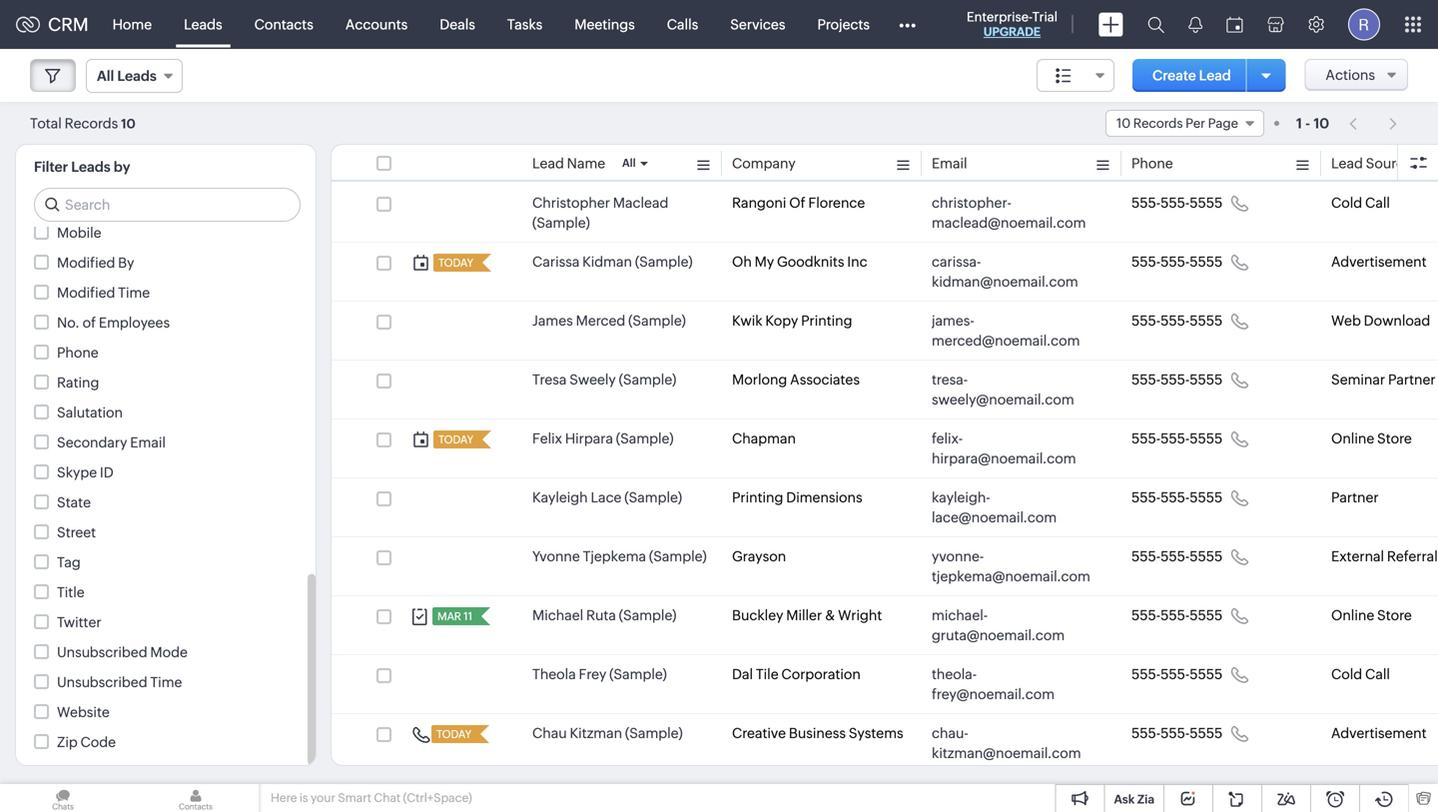Task type: locate. For each thing, give the bounding box(es) containing it.
(sample) inside carissa kidman (sample) 'link'
[[635, 254, 693, 270]]

unsubscribed up unsubscribed time
[[57, 644, 147, 660]]

0 horizontal spatial lead
[[532, 155, 564, 171]]

2 horizontal spatial 10
[[1314, 115, 1330, 131]]

0 vertical spatial modified
[[57, 255, 115, 271]]

3 555-555-5555 from the top
[[1132, 313, 1223, 329]]

leads
[[184, 16, 222, 32], [117, 68, 157, 84], [71, 159, 111, 175]]

all inside 'field'
[[97, 68, 114, 84]]

associates
[[790, 372, 860, 388]]

10 for 1 - 10
[[1314, 115, 1330, 131]]

leads for filter leads by
[[71, 159, 111, 175]]

2 horizontal spatial leads
[[184, 16, 222, 32]]

store for felix- hirpara@noemail.com
[[1378, 431, 1412, 447]]

1 store from the top
[[1378, 431, 1412, 447]]

create menu image
[[1099, 12, 1124, 36]]

online store down external referral
[[1332, 607, 1412, 623]]

all up total records 10
[[97, 68, 114, 84]]

555-555-5555 for felix- hirpara@noemail.com
[[1132, 431, 1223, 447]]

555-555-5555 for chau- kitzman@noemail.com
[[1132, 725, 1223, 741]]

advertisement
[[1332, 254, 1427, 270], [1332, 725, 1427, 741]]

today link for felix
[[434, 431, 476, 449]]

2 5555 from the top
[[1190, 254, 1223, 270]]

all leads
[[97, 68, 157, 84]]

theola-
[[932, 666, 977, 682]]

leads inside all leads 'field'
[[117, 68, 157, 84]]

0 vertical spatial time
[[118, 285, 150, 301]]

5555 for felix- hirpara@noemail.com
[[1190, 431, 1223, 447]]

(sample) right kidman
[[635, 254, 693, 270]]

10 left per
[[1117, 116, 1131, 131]]

time up employees
[[118, 285, 150, 301]]

call
[[1366, 195, 1391, 211], [1366, 666, 1391, 682]]

home
[[112, 16, 152, 32]]

1 cold call from the top
[[1332, 195, 1391, 211]]

deals link
[[424, 0, 491, 48]]

james merced (sample)
[[532, 313, 686, 329]]

unsubscribed for unsubscribed time
[[57, 674, 147, 690]]

0 vertical spatial email
[[932, 155, 968, 171]]

michael ruta (sample)
[[532, 607, 677, 623]]

(sample) right frey
[[610, 666, 667, 682]]

online down "external" in the bottom of the page
[[1332, 607, 1375, 623]]

(sample) for chau kitzman (sample)
[[625, 725, 683, 741]]

total
[[30, 115, 62, 131]]

kayleigh lace (sample) link
[[532, 488, 682, 508]]

(sample) inside kayleigh lace (sample) link
[[625, 490, 682, 506]]

1 call from the top
[[1366, 195, 1391, 211]]

deals
[[440, 16, 475, 32]]

online store for michael- gruta@noemail.com
[[1332, 607, 1412, 623]]

2 vertical spatial leads
[[71, 159, 111, 175]]

here is your smart chat (ctrl+space)
[[271, 791, 472, 805]]

leads link
[[168, 0, 238, 48]]

printing up grayson
[[732, 490, 784, 506]]

chau- kitzman@noemail.com
[[932, 725, 1082, 761]]

10 5555 from the top
[[1190, 725, 1223, 741]]

phone down 10 records per page
[[1132, 155, 1174, 171]]

2 call from the top
[[1366, 666, 1391, 682]]

page
[[1208, 116, 1239, 131]]

online for michael- gruta@noemail.com
[[1332, 607, 1375, 623]]

1 vertical spatial call
[[1366, 666, 1391, 682]]

1 horizontal spatial partner
[[1389, 372, 1436, 388]]

0 horizontal spatial leads
[[71, 159, 111, 175]]

(sample) inside yvonne tjepkema (sample) link
[[649, 548, 707, 564]]

7 555-555-5555 from the top
[[1132, 548, 1223, 564]]

1 vertical spatial online
[[1332, 607, 1375, 623]]

unsubscribed mode
[[57, 644, 188, 660]]

1 vertical spatial phone
[[57, 345, 99, 361]]

store down seminar partner
[[1378, 431, 1412, 447]]

(sample) right hirpara
[[616, 431, 674, 447]]

4 5555 from the top
[[1190, 372, 1223, 388]]

calendar image
[[1227, 16, 1244, 32]]

row group
[[332, 184, 1439, 773]]

1 vertical spatial email
[[130, 435, 166, 451]]

5555 for tresa- sweely@noemail.com
[[1190, 372, 1223, 388]]

9 5555 from the top
[[1190, 666, 1223, 682]]

signals image
[[1189, 16, 1203, 33]]

printing right kopy
[[801, 313, 853, 329]]

(sample) for carissa kidman (sample)
[[635, 254, 693, 270]]

(sample) for theola frey (sample)
[[610, 666, 667, 682]]

kitzman
[[570, 725, 622, 741]]

phone up rating
[[57, 345, 99, 361]]

All Leads field
[[86, 59, 183, 93]]

today for chau kitzman (sample)
[[437, 728, 472, 741]]

2 store from the top
[[1378, 607, 1412, 623]]

2 advertisement from the top
[[1332, 725, 1427, 741]]

row group containing christopher maclead (sample)
[[332, 184, 1439, 773]]

no.
[[57, 315, 80, 331]]

1 cold from the top
[[1332, 195, 1363, 211]]

1 horizontal spatial records
[[1134, 116, 1183, 131]]

1 555-555-5555 from the top
[[1132, 195, 1223, 211]]

1 vertical spatial today link
[[434, 431, 476, 449]]

services link
[[715, 0, 802, 48]]

email right secondary
[[130, 435, 166, 451]]

yvonne-
[[932, 548, 984, 564]]

today link for chau
[[432, 725, 474, 743]]

0 horizontal spatial records
[[65, 115, 118, 131]]

yvonne- tjepkema@noemail.com
[[932, 548, 1091, 584]]

website
[[57, 704, 110, 720]]

maclead@noemail.com
[[932, 215, 1086, 231]]

partner up "external" in the bottom of the page
[[1332, 490, 1379, 506]]

1 vertical spatial time
[[150, 674, 182, 690]]

zip
[[57, 734, 78, 750]]

lead for lead source
[[1332, 155, 1364, 171]]

0 vertical spatial cold call
[[1332, 195, 1391, 211]]

no. of employees
[[57, 315, 170, 331]]

10 up by
[[121, 116, 136, 131]]

(sample) right "lace"
[[625, 490, 682, 506]]

chau-
[[932, 725, 969, 741]]

1 horizontal spatial printing
[[801, 313, 853, 329]]

1 vertical spatial partner
[[1332, 490, 1379, 506]]

records for 10
[[1134, 116, 1183, 131]]

time down "mode"
[[150, 674, 182, 690]]

filter leads by
[[34, 159, 130, 175]]

2 555-555-5555 from the top
[[1132, 254, 1223, 270]]

email
[[932, 155, 968, 171], [130, 435, 166, 451]]

leads right home
[[184, 16, 222, 32]]

(sample) right tjepkema
[[649, 548, 707, 564]]

0 vertical spatial advertisement
[[1332, 254, 1427, 270]]

1 vertical spatial online store
[[1332, 607, 1412, 623]]

0 horizontal spatial phone
[[57, 345, 99, 361]]

modified time
[[57, 285, 150, 301]]

zip code
[[57, 734, 116, 750]]

crm
[[48, 14, 89, 35]]

0 vertical spatial phone
[[1132, 155, 1174, 171]]

today for felix hirpara (sample)
[[439, 434, 474, 446]]

555-555-5555 for christopher- maclead@noemail.com
[[1132, 195, 1223, 211]]

all
[[97, 68, 114, 84], [622, 157, 636, 169]]

555-555-5555 for michael- gruta@noemail.com
[[1132, 607, 1223, 623]]

yvonne
[[532, 548, 580, 564]]

2 unsubscribed from the top
[[57, 674, 147, 690]]

1 vertical spatial today
[[439, 434, 474, 446]]

(sample) right sweely
[[619, 372, 677, 388]]

2 horizontal spatial lead
[[1332, 155, 1364, 171]]

7 5555 from the top
[[1190, 548, 1223, 564]]

2 vertical spatial today
[[437, 728, 472, 741]]

0 vertical spatial printing
[[801, 313, 853, 329]]

1 online store from the top
[[1332, 431, 1412, 447]]

christopher- maclead@noemail.com link
[[932, 193, 1092, 233]]

2 online from the top
[[1332, 607, 1375, 623]]

call for christopher- maclead@noemail.com
[[1366, 195, 1391, 211]]

oh my goodknits inc
[[732, 254, 868, 270]]

1 vertical spatial leads
[[117, 68, 157, 84]]

contacts image
[[133, 784, 259, 812]]

0 vertical spatial cold
[[1332, 195, 1363, 211]]

1 advertisement from the top
[[1332, 254, 1427, 270]]

corporation
[[782, 666, 861, 682]]

0 vertical spatial online
[[1332, 431, 1375, 447]]

1 vertical spatial unsubscribed
[[57, 674, 147, 690]]

records up filter leads by
[[65, 115, 118, 131]]

0 vertical spatial store
[[1378, 431, 1412, 447]]

miller
[[786, 607, 822, 623]]

accounts link
[[330, 0, 424, 48]]

of
[[83, 315, 96, 331]]

buckley
[[732, 607, 784, 623]]

0 horizontal spatial 10
[[121, 116, 136, 131]]

0 vertical spatial online store
[[1332, 431, 1412, 447]]

(sample) inside "chau kitzman (sample)" link
[[625, 725, 683, 741]]

5 555-555-5555 from the top
[[1132, 431, 1223, 447]]

lead left source
[[1332, 155, 1364, 171]]

10 inside total records 10
[[121, 116, 136, 131]]

1 horizontal spatial leads
[[117, 68, 157, 84]]

carissa kidman (sample) link
[[532, 252, 693, 272]]

your
[[311, 791, 336, 805]]

projects
[[818, 16, 870, 32]]

(ctrl+space)
[[403, 791, 472, 805]]

theola- frey@noemail.com link
[[932, 664, 1092, 704]]

navigation
[[1340, 109, 1409, 138]]

10 inside "field"
[[1117, 116, 1131, 131]]

store down external referral
[[1378, 607, 1412, 623]]

yvonne- tjepkema@noemail.com link
[[932, 546, 1092, 586]]

6 555-555-5555 from the top
[[1132, 490, 1223, 506]]

6 5555 from the top
[[1190, 490, 1223, 506]]

oh
[[732, 254, 752, 270]]

1 vertical spatial printing
[[732, 490, 784, 506]]

1 vertical spatial cold call
[[1332, 666, 1391, 682]]

external referral
[[1332, 548, 1438, 564]]

records left per
[[1134, 116, 1183, 131]]

0 vertical spatial today link
[[434, 254, 476, 272]]

0 vertical spatial partner
[[1389, 372, 1436, 388]]

buckley miller & wright
[[732, 607, 882, 623]]

logo image
[[16, 16, 40, 32]]

create lead
[[1153, 67, 1232, 83]]

mode
[[150, 644, 188, 660]]

0 vertical spatial call
[[1366, 195, 1391, 211]]

555-
[[1132, 195, 1161, 211], [1161, 195, 1190, 211], [1132, 254, 1161, 270], [1161, 254, 1190, 270], [1132, 313, 1161, 329], [1161, 313, 1190, 329], [1132, 372, 1161, 388], [1161, 372, 1190, 388], [1132, 431, 1161, 447], [1161, 431, 1190, 447], [1132, 490, 1161, 506], [1161, 490, 1190, 506], [1132, 548, 1161, 564], [1161, 548, 1190, 564], [1132, 607, 1161, 623], [1161, 607, 1190, 623], [1132, 666, 1161, 682], [1161, 666, 1190, 682], [1132, 725, 1161, 741], [1161, 725, 1190, 741]]

total records 10
[[30, 115, 136, 131]]

chat
[[374, 791, 401, 805]]

&
[[825, 607, 835, 623]]

web download
[[1332, 313, 1431, 329]]

morlong
[[732, 372, 788, 388]]

1 vertical spatial modified
[[57, 285, 115, 301]]

0 horizontal spatial email
[[130, 435, 166, 451]]

0 vertical spatial unsubscribed
[[57, 644, 147, 660]]

10 555-555-5555 from the top
[[1132, 725, 1223, 741]]

michael-
[[932, 607, 988, 623]]

1 vertical spatial store
[[1378, 607, 1412, 623]]

modified down mobile at the top of the page
[[57, 255, 115, 271]]

sweely
[[570, 372, 616, 388]]

tresa
[[532, 372, 567, 388]]

modified
[[57, 255, 115, 271], [57, 285, 115, 301]]

cold call for christopher- maclead@noemail.com
[[1332, 195, 1391, 211]]

online store down seminar partner
[[1332, 431, 1412, 447]]

2 modified from the top
[[57, 285, 115, 301]]

(sample) inside james merced (sample) "link"
[[628, 313, 686, 329]]

(sample) for yvonne tjepkema (sample)
[[649, 548, 707, 564]]

lead source
[[1332, 155, 1413, 171]]

5555 for carissa- kidman@noemail.com
[[1190, 254, 1223, 270]]

2 online store from the top
[[1332, 607, 1412, 623]]

modified up of
[[57, 285, 115, 301]]

(sample) inside felix hirpara (sample) link
[[616, 431, 674, 447]]

1 vertical spatial advertisement
[[1332, 725, 1427, 741]]

(sample) inside tresa sweely (sample) link
[[619, 372, 677, 388]]

christopher maclead (sample)
[[532, 195, 669, 231]]

crm link
[[16, 14, 89, 35]]

10
[[1314, 115, 1330, 131], [1117, 116, 1131, 131], [121, 116, 136, 131]]

frey
[[579, 666, 607, 682]]

profile element
[[1337, 0, 1393, 48]]

0 horizontal spatial printing
[[732, 490, 784, 506]]

cold for theola- frey@noemail.com
[[1332, 666, 1363, 682]]

5 5555 from the top
[[1190, 431, 1223, 447]]

(sample) right merced
[[628, 313, 686, 329]]

1 unsubscribed from the top
[[57, 644, 147, 660]]

unsubscribed time
[[57, 674, 182, 690]]

per
[[1186, 116, 1206, 131]]

1 online from the top
[[1332, 431, 1375, 447]]

1 vertical spatial cold
[[1332, 666, 1363, 682]]

(sample) for tresa sweely (sample)
[[619, 372, 677, 388]]

5555 for christopher- maclead@noemail.com
[[1190, 195, 1223, 211]]

accounts
[[345, 16, 408, 32]]

1 horizontal spatial 10
[[1117, 116, 1131, 131]]

signals element
[[1177, 0, 1215, 49]]

1 vertical spatial all
[[622, 157, 636, 169]]

None field
[[1037, 59, 1115, 92]]

0 horizontal spatial all
[[97, 68, 114, 84]]

james merced (sample) link
[[532, 311, 686, 331]]

(sample) right ruta
[[619, 607, 677, 623]]

actions
[[1326, 67, 1376, 83]]

unsubscribed for unsubscribed mode
[[57, 644, 147, 660]]

today
[[439, 257, 474, 269], [439, 434, 474, 446], [437, 728, 472, 741]]

online down seminar
[[1332, 431, 1375, 447]]

(sample) down christopher
[[532, 215, 590, 231]]

cold call
[[1332, 195, 1391, 211], [1332, 666, 1391, 682]]

8 5555 from the top
[[1190, 607, 1223, 623]]

records inside "field"
[[1134, 116, 1183, 131]]

(sample) right "kitzman"
[[625, 725, 683, 741]]

hirpara@noemail.com
[[932, 451, 1076, 467]]

time
[[118, 285, 150, 301], [150, 674, 182, 690]]

by
[[114, 159, 130, 175]]

0 vertical spatial today
[[439, 257, 474, 269]]

2 cold call from the top
[[1332, 666, 1391, 682]]

4 555-555-5555 from the top
[[1132, 372, 1223, 388]]

leads down home
[[117, 68, 157, 84]]

all for all
[[622, 157, 636, 169]]

10 right -
[[1314, 115, 1330, 131]]

(sample) inside theola frey (sample) link
[[610, 666, 667, 682]]

0 vertical spatial leads
[[184, 16, 222, 32]]

twitter
[[57, 614, 101, 630]]

all up maclead
[[622, 157, 636, 169]]

cold for christopher- maclead@noemail.com
[[1332, 195, 1363, 211]]

3 5555 from the top
[[1190, 313, 1223, 329]]

(sample) inside michael ruta (sample) link
[[619, 607, 677, 623]]

(sample) inside christopher maclead (sample)
[[532, 215, 590, 231]]

8 555-555-5555 from the top
[[1132, 607, 1223, 623]]

carissa
[[532, 254, 580, 270]]

lead right create
[[1199, 67, 1232, 83]]

1 horizontal spatial lead
[[1199, 67, 1232, 83]]

1 5555 from the top
[[1190, 195, 1223, 211]]

leads left by
[[71, 159, 111, 175]]

0 vertical spatial all
[[97, 68, 114, 84]]

kwik
[[732, 313, 763, 329]]

9 555-555-5555 from the top
[[1132, 666, 1223, 682]]

1 horizontal spatial all
[[622, 157, 636, 169]]

partner right seminar
[[1389, 372, 1436, 388]]

1 modified from the top
[[57, 255, 115, 271]]

lead left name
[[532, 155, 564, 171]]

email up christopher-
[[932, 155, 968, 171]]

kopy
[[766, 313, 798, 329]]

unsubscribed up website
[[57, 674, 147, 690]]

2 cold from the top
[[1332, 666, 1363, 682]]

store for michael- gruta@noemail.com
[[1378, 607, 1412, 623]]

2 vertical spatial today link
[[432, 725, 474, 743]]



Task type: vqa. For each thing, say whether or not it's contained in the screenshot.


Task type: describe. For each thing, give the bounding box(es) containing it.
michael- gruta@noemail.com
[[932, 607, 1065, 643]]

10 for total records 10
[[121, 116, 136, 131]]

tjepkema@noemail.com
[[932, 568, 1091, 584]]

michael- gruta@noemail.com link
[[932, 605, 1092, 645]]

today for carissa kidman (sample)
[[439, 257, 474, 269]]

today link for carissa
[[434, 254, 476, 272]]

merced
[[576, 313, 626, 329]]

lead for lead name
[[532, 155, 564, 171]]

web
[[1332, 313, 1362, 329]]

external
[[1332, 548, 1385, 564]]

home link
[[96, 0, 168, 48]]

Other Modules field
[[886, 8, 929, 40]]

trial
[[1033, 9, 1058, 24]]

1 horizontal spatial phone
[[1132, 155, 1174, 171]]

create
[[1153, 67, 1197, 83]]

rangoni
[[732, 195, 787, 211]]

time for modified time
[[118, 285, 150, 301]]

online for felix- hirpara@noemail.com
[[1332, 431, 1375, 447]]

kitzman@noemail.com
[[932, 745, 1082, 761]]

carissa- kidman@noemail.com
[[932, 254, 1079, 290]]

modified by
[[57, 255, 134, 271]]

tile
[[756, 666, 779, 682]]

tasks link
[[491, 0, 559, 48]]

michael ruta (sample) link
[[532, 605, 677, 625]]

michael
[[532, 607, 584, 623]]

title
[[57, 584, 85, 600]]

christopher maclead (sample) link
[[532, 193, 712, 233]]

seminar
[[1332, 372, 1386, 388]]

ruta
[[586, 607, 616, 623]]

(sample) for christopher maclead (sample)
[[532, 215, 590, 231]]

555-555-5555 for carissa- kidman@noemail.com
[[1132, 254, 1223, 270]]

(sample) for james merced (sample)
[[628, 313, 686, 329]]

contacts
[[254, 16, 314, 32]]

lead name
[[532, 155, 606, 171]]

(sample) for michael ruta (sample)
[[619, 607, 677, 623]]

merced@noemail.com
[[932, 333, 1080, 349]]

cold call for theola- frey@noemail.com
[[1332, 666, 1391, 682]]

kayleigh lace (sample)
[[532, 490, 682, 506]]

james- merced@noemail.com
[[932, 313, 1080, 349]]

printing dimensions
[[732, 490, 863, 506]]

upgrade
[[984, 25, 1041, 38]]

leads inside leads link
[[184, 16, 222, 32]]

555-555-5555 for theola- frey@noemail.com
[[1132, 666, 1223, 682]]

creative
[[732, 725, 786, 741]]

salutation
[[57, 405, 123, 421]]

5555 for theola- frey@noemail.com
[[1190, 666, 1223, 682]]

enterprise-trial upgrade
[[967, 9, 1058, 38]]

by
[[118, 255, 134, 271]]

online store for felix- hirpara@noemail.com
[[1332, 431, 1412, 447]]

advertisement for chau- kitzman@noemail.com
[[1332, 725, 1427, 741]]

here
[[271, 791, 297, 805]]

advertisement for carissa- kidman@noemail.com
[[1332, 254, 1427, 270]]

tasks
[[507, 16, 543, 32]]

download
[[1364, 313, 1431, 329]]

(sample) for kayleigh lace (sample)
[[625, 490, 682, 506]]

size image
[[1056, 67, 1072, 85]]

call for theola- frey@noemail.com
[[1366, 666, 1391, 682]]

tresa sweely (sample)
[[532, 372, 677, 388]]

search element
[[1136, 0, 1177, 49]]

james- merced@noemail.com link
[[932, 311, 1092, 351]]

goodknits
[[777, 254, 845, 270]]

kayleigh-
[[932, 490, 991, 506]]

felix-
[[932, 431, 963, 447]]

theola frey (sample)
[[532, 666, 667, 682]]

5555 for michael- gruta@noemail.com
[[1190, 607, 1223, 623]]

leads for all leads
[[117, 68, 157, 84]]

felix
[[532, 431, 562, 447]]

all for all leads
[[97, 68, 114, 84]]

0 horizontal spatial partner
[[1332, 490, 1379, 506]]

ask zia
[[1114, 793, 1155, 806]]

11
[[464, 610, 473, 623]]

-
[[1306, 115, 1311, 131]]

grayson
[[732, 548, 786, 564]]

florence
[[809, 195, 865, 211]]

lace
[[591, 490, 622, 506]]

tresa-
[[932, 372, 968, 388]]

mar 11 link
[[433, 607, 475, 625]]

wright
[[838, 607, 882, 623]]

morlong associates
[[732, 372, 860, 388]]

555-555-5555 for kayleigh- lace@noemail.com
[[1132, 490, 1223, 506]]

services
[[731, 16, 786, 32]]

modified for modified by
[[57, 255, 115, 271]]

lead inside button
[[1199, 67, 1232, 83]]

1 horizontal spatial email
[[932, 155, 968, 171]]

555-555-5555 for yvonne- tjepkema@noemail.com
[[1132, 548, 1223, 564]]

tresa sweely (sample) link
[[532, 370, 677, 390]]

tresa- sweely@noemail.com
[[932, 372, 1075, 408]]

felix- hirpara@noemail.com link
[[932, 429, 1092, 469]]

555-555-5555 for tresa- sweely@noemail.com
[[1132, 372, 1223, 388]]

5555 for kayleigh- lace@noemail.com
[[1190, 490, 1223, 506]]

christopher
[[532, 195, 610, 211]]

business
[[789, 725, 846, 741]]

chats image
[[0, 784, 126, 812]]

id
[[100, 465, 114, 481]]

felix hirpara (sample) link
[[532, 429, 674, 449]]

felix hirpara (sample)
[[532, 431, 674, 447]]

create lead button
[[1133, 59, 1252, 92]]

time for unsubscribed time
[[150, 674, 182, 690]]

tresa- sweely@noemail.com link
[[932, 370, 1092, 410]]

lace@noemail.com
[[932, 510, 1057, 525]]

Search text field
[[35, 189, 300, 221]]

james-
[[932, 313, 975, 329]]

creative business systems
[[732, 725, 904, 741]]

company
[[732, 155, 796, 171]]

555-555-5555 for james- merced@noemail.com
[[1132, 313, 1223, 329]]

5555 for chau- kitzman@noemail.com
[[1190, 725, 1223, 741]]

calls
[[667, 16, 699, 32]]

records for total
[[65, 115, 118, 131]]

5555 for james- merced@noemail.com
[[1190, 313, 1223, 329]]

carissa kidman (sample)
[[532, 254, 693, 270]]

chau- kitzman@noemail.com link
[[932, 723, 1092, 763]]

10 Records Per Page field
[[1106, 110, 1265, 137]]

tag
[[57, 554, 81, 570]]

modified for modified time
[[57, 285, 115, 301]]

5555 for yvonne- tjepkema@noemail.com
[[1190, 548, 1223, 564]]

profile image
[[1349, 8, 1381, 40]]

gruta@noemail.com
[[932, 627, 1065, 643]]

(sample) for felix hirpara (sample)
[[616, 431, 674, 447]]

search image
[[1148, 16, 1165, 33]]

kayleigh
[[532, 490, 588, 506]]

contacts link
[[238, 0, 330, 48]]

carissa-
[[932, 254, 981, 270]]

referral
[[1388, 548, 1438, 564]]

create menu element
[[1087, 0, 1136, 48]]



